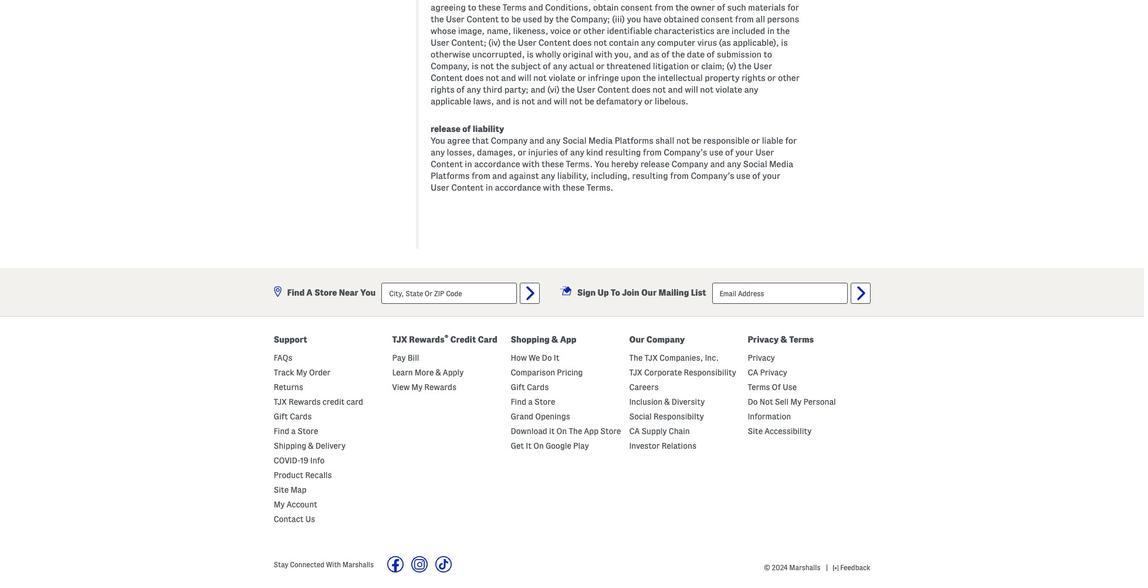 Task type: describe. For each thing, give the bounding box(es) containing it.
privacy for &
[[748, 335, 779, 344]]

comparison
[[511, 368, 555, 377]]

0 vertical spatial accordance
[[474, 159, 520, 169]]

0 vertical spatial release
[[431, 124, 461, 134]]

my inside pay bill learn more & apply view my rewards
[[412, 383, 423, 392]]

1 vertical spatial company
[[672, 159, 708, 169]]

a
[[307, 288, 313, 297]]

1 vertical spatial on
[[534, 441, 544, 451]]

get
[[511, 441, 524, 451]]

careers link
[[629, 383, 659, 392]]

any up injuries
[[546, 136, 561, 145]]

1 vertical spatial our
[[629, 335, 645, 344]]

0 horizontal spatial media
[[589, 136, 613, 145]]

gift inside "faqs track my order returns tjx rewards credit card gift cards find a store shipping & delivery covid-19 info product recalls site map my account contact us"
[[274, 412, 288, 421]]

© 2024 marshalls |
[[764, 563, 828, 571]]

terms inside privacy ca privacy terms of use do not sell my personal information site accessibility
[[748, 383, 770, 392]]

& right shopping
[[552, 335, 558, 344]]

1 horizontal spatial or
[[752, 136, 760, 145]]

pay bill link
[[392, 353, 419, 363]]

responsibility
[[684, 368, 736, 377]]

& up ca privacy link on the bottom right of page
[[781, 335, 788, 344]]

sign up to join our mailing list
[[577, 288, 706, 297]]

1 horizontal spatial it
[[554, 353, 560, 363]]

grand
[[511, 412, 534, 421]]

gift inside how we do it comparison pricing gift cards find a store grand openings download it on the app store get it on google play
[[511, 383, 525, 392]]

©
[[764, 564, 771, 571]]

against
[[509, 171, 539, 181]]

0 vertical spatial find
[[287, 288, 305, 297]]

2 horizontal spatial and
[[710, 159, 725, 169]]

list
[[691, 288, 706, 297]]

any left kind
[[570, 148, 585, 157]]

0 horizontal spatial with
[[522, 159, 540, 169]]

marshalls inside © 2024 marshalls |
[[790, 564, 821, 571]]

1 horizontal spatial media
[[769, 159, 794, 169]]

store inside "faqs track my order returns tjx rewards credit card gift cards find a store shipping & delivery covid-19 info product recalls site map my account contact us"
[[298, 427, 318, 436]]

relations
[[662, 441, 697, 451]]

it
[[549, 427, 555, 436]]

returns
[[274, 383, 303, 392]]

0 vertical spatial in
[[465, 159, 472, 169]]

follow us on social media element
[[274, 556, 572, 575]]

download it on the app store link
[[511, 427, 621, 436]]

0 vertical spatial platforms
[[615, 136, 654, 145]]

view
[[392, 383, 410, 392]]

1 horizontal spatial in
[[486, 183, 493, 192]]

0 horizontal spatial app
[[560, 335, 577, 344]]

0 vertical spatial company's
[[664, 148, 707, 157]]

store up grand openings link
[[535, 397, 555, 407]]

card
[[347, 397, 363, 407]]

track my order link
[[274, 368, 331, 377]]

up
[[598, 288, 609, 297]]

0 horizontal spatial use
[[709, 148, 723, 157]]

responsibilty
[[654, 412, 704, 421]]

grand openings link
[[511, 412, 570, 421]]

0 vertical spatial these
[[542, 159, 564, 169]]

join
[[622, 288, 640, 297]]

stay
[[274, 561, 288, 569]]

1 vertical spatial gift cards link
[[274, 412, 312, 421]]

learn more & apply link
[[392, 368, 464, 377]]

damages,
[[477, 148, 516, 157]]

tjx inside tjx rewards ® credit card
[[392, 335, 407, 344]]

1 horizontal spatial and
[[530, 136, 544, 145]]

do inside privacy ca privacy terms of use do not sell my personal information site accessibility
[[748, 397, 758, 407]]

liability,
[[557, 171, 589, 181]]

how
[[511, 353, 527, 363]]

1 horizontal spatial release
[[641, 159, 670, 169]]

learn
[[392, 368, 413, 377]]

not
[[760, 397, 773, 407]]

find inside how we do it comparison pricing gift cards find a store grand openings download it on the app store get it on google play
[[511, 397, 527, 407]]

connected
[[290, 561, 325, 569]]

2 horizontal spatial social
[[743, 159, 767, 169]]

companies,
[[660, 353, 703, 363]]

& inside pay bill learn more & apply view my rewards
[[436, 368, 441, 377]]

0 horizontal spatial it
[[526, 441, 532, 451]]

1 vertical spatial your
[[763, 171, 781, 181]]

hereby
[[611, 159, 639, 169]]

inclusion
[[629, 397, 663, 407]]

contact us link
[[274, 515, 315, 524]]

tjx inside "faqs track my order returns tjx rewards credit card gift cards find a store shipping & delivery covid-19 info product recalls site map my account contact us"
[[274, 397, 287, 407]]

the tjx companies, inc. link
[[629, 353, 719, 363]]

card
[[478, 335, 498, 344]]

responsible
[[704, 136, 750, 145]]

product
[[274, 471, 303, 480]]

marshalls inside follow us on social media element
[[343, 561, 374, 569]]

do inside how we do it comparison pricing gift cards find a store grand openings download it on the app store get it on google play
[[542, 353, 552, 363]]

get it on google play link
[[511, 441, 589, 451]]

the tjx companies, inc. tjx corporate responsibility careers inclusion & diversity social responsibilty ca supply chain investor relations
[[629, 353, 736, 451]]

view my rewards link
[[392, 383, 457, 392]]

store left supply
[[601, 427, 621, 436]]

& inside the tjx companies, inc. tjx corporate responsibility careers inclusion & diversity social responsibilty ca supply chain investor relations
[[665, 397, 670, 407]]

1 vertical spatial use
[[736, 171, 751, 181]]

losses,
[[447, 148, 475, 157]]

tjx corporate responsibility link
[[629, 368, 736, 377]]

my account link
[[274, 500, 317, 509]]

liability
[[473, 124, 504, 134]]

comparison pricing link
[[511, 368, 583, 377]]

pay
[[392, 353, 406, 363]]

cards inside "faqs track my order returns tjx rewards credit card gift cards find a store shipping & delivery covid-19 info product recalls site map my account contact us"
[[290, 412, 312, 421]]

google
[[546, 441, 572, 451]]

®
[[445, 334, 449, 341]]

inclusion & diversity link
[[629, 397, 705, 407]]

my right track
[[296, 368, 307, 377]]

map
[[291, 485, 307, 495]]

sign
[[577, 288, 596, 297]]

of
[[772, 383, 781, 392]]

release of liability you agree that company and any social media platforms shall not be responsible or liable for any losses, damages, or injuries of any kind resulting from company's use of your user content in accordance with these terms. you hereby release company and any social media platforms from and against any liability, including, resulting from company's use of your user content in accordance with these terms.
[[431, 124, 797, 192]]

find inside "faqs track my order returns tjx rewards credit card gift cards find a store shipping & delivery covid-19 info product recalls site map my account contact us"
[[274, 427, 289, 436]]

rewards inside "faqs track my order returns tjx rewards credit card gift cards find a store shipping & delivery covid-19 info product recalls site map my account contact us"
[[289, 397, 321, 407]]

0 vertical spatial terms.
[[566, 159, 593, 169]]

1 vertical spatial with
[[543, 183, 561, 192]]

privacy & terms
[[748, 335, 814, 344]]

0 vertical spatial our
[[642, 288, 657, 297]]

shopping & app
[[511, 335, 577, 344]]

ca supply chain link
[[629, 427, 690, 436]]

0 horizontal spatial your
[[736, 148, 754, 157]]

privacy link
[[748, 353, 775, 363]]

use
[[783, 383, 797, 392]]

the inside how we do it comparison pricing gift cards find a store grand openings download it on the app store get it on google play
[[569, 427, 582, 436]]

with
[[326, 561, 341, 569]]

agree
[[447, 136, 470, 145]]

2 vertical spatial you
[[360, 288, 376, 297]]

shipping & delivery link
[[274, 441, 346, 451]]

returns link
[[274, 383, 303, 392]]

apply
[[443, 368, 464, 377]]

0 horizontal spatial platforms
[[431, 171, 470, 181]]

openings
[[535, 412, 570, 421]]

site map link
[[274, 485, 307, 495]]

2 horizontal spatial from
[[670, 171, 689, 181]]



Task type: vqa. For each thing, say whether or not it's contained in the screenshot.
To
yes



Task type: locate. For each thing, give the bounding box(es) containing it.
0 vertical spatial terms
[[789, 335, 814, 344]]

social responsibilty link
[[629, 412, 704, 421]]

a inside "faqs track my order returns tjx rewards credit card gift cards find a store shipping & delivery covid-19 info product recalls site map my account contact us"
[[291, 427, 296, 436]]

product recalls link
[[274, 471, 332, 480]]

0 vertical spatial it
[[554, 353, 560, 363]]

corporate
[[644, 368, 682, 377]]

you down kind
[[595, 159, 609, 169]]

privacy
[[748, 335, 779, 344], [748, 353, 775, 363], [760, 368, 787, 377]]

rewards
[[409, 335, 445, 344], [425, 383, 457, 392], [289, 397, 321, 407]]

1 vertical spatial and
[[710, 159, 725, 169]]

or left 'liable'
[[752, 136, 760, 145]]

credit
[[323, 397, 345, 407]]

2 vertical spatial social
[[629, 412, 652, 421]]

0 vertical spatial cards
[[527, 383, 549, 392]]

0 horizontal spatial social
[[563, 136, 587, 145]]

my up "contact" at the left bottom
[[274, 500, 285, 509]]

download
[[511, 427, 547, 436]]

a inside how we do it comparison pricing gift cards find a store grand openings download it on the app store get it on google play
[[528, 397, 533, 407]]

these down the liability,
[[562, 183, 585, 192]]

gift cards link
[[511, 383, 549, 392], [274, 412, 312, 421]]

these down injuries
[[542, 159, 564, 169]]

terms. up the liability,
[[566, 159, 593, 169]]

0 vertical spatial resulting
[[605, 148, 641, 157]]

1 vertical spatial ca
[[629, 427, 640, 436]]

covid-
[[274, 456, 300, 465]]

1 horizontal spatial a
[[528, 397, 533, 407]]

None submit
[[520, 283, 540, 304], [851, 283, 871, 304], [520, 283, 540, 304], [851, 283, 871, 304]]

you
[[431, 136, 445, 145], [595, 159, 609, 169], [360, 288, 376, 297]]

1 vertical spatial site
[[274, 485, 289, 495]]

investor relations link
[[629, 441, 697, 451]]

information
[[748, 412, 791, 421]]

ca inside privacy ca privacy terms of use do not sell my personal information site accessibility
[[748, 368, 758, 377]]

Find A Store Near You text field
[[382, 283, 517, 304]]

tjx
[[392, 335, 407, 344], [645, 353, 658, 363], [629, 368, 643, 377], [274, 397, 287, 407]]

the down the our company
[[629, 353, 643, 363]]

pricing
[[557, 368, 583, 377]]

0 vertical spatial privacy
[[748, 335, 779, 344]]

1 horizontal spatial do
[[748, 397, 758, 407]]

0 horizontal spatial ca
[[629, 427, 640, 436]]

a up the "grand"
[[528, 397, 533, 407]]

kind
[[586, 148, 603, 157]]

|
[[826, 563, 828, 571]]

1 vertical spatial content
[[452, 183, 484, 192]]

our up the tjx companies, inc. link
[[629, 335, 645, 344]]

of
[[462, 124, 471, 134], [560, 148, 568, 157], [725, 148, 734, 157], [753, 171, 761, 181]]

you left agree
[[431, 136, 445, 145]]

cards inside how we do it comparison pricing gift cards find a store grand openings download it on the app store get it on google play
[[527, 383, 549, 392]]

find a store near you link
[[274, 286, 376, 297]]

faqs link
[[274, 353, 292, 363]]

company's down not
[[664, 148, 707, 157]]

social down 'liable'
[[743, 159, 767, 169]]

1 horizontal spatial ca
[[748, 368, 758, 377]]

release down the "shall"
[[641, 159, 670, 169]]

not
[[677, 136, 690, 145]]

2 vertical spatial privacy
[[760, 368, 787, 377]]

terms up not
[[748, 383, 770, 392]]

store right a
[[315, 288, 337, 297]]

info
[[310, 456, 325, 465]]

1 vertical spatial find a store link
[[274, 427, 318, 436]]

find up shipping
[[274, 427, 289, 436]]

gift down the comparison
[[511, 383, 525, 392]]

more
[[415, 368, 434, 377]]

diversity
[[672, 397, 705, 407]]

we
[[529, 353, 540, 363]]

any left losses,
[[431, 148, 445, 157]]

0 horizontal spatial you
[[360, 288, 376, 297]]

privacy up ca privacy link on the bottom right of page
[[748, 353, 775, 363]]

0 vertical spatial site
[[748, 427, 763, 436]]

0 horizontal spatial a
[[291, 427, 296, 436]]

resulting up the hereby
[[605, 148, 641, 157]]

2 horizontal spatial you
[[595, 159, 609, 169]]

that
[[472, 136, 489, 145]]

liable
[[762, 136, 783, 145]]

from down the "shall"
[[643, 148, 662, 157]]

store inside find a store near you link
[[315, 288, 337, 297]]

1 horizontal spatial cards
[[527, 383, 549, 392]]

from down not
[[670, 171, 689, 181]]

and down responsible
[[710, 159, 725, 169]]

site inside "faqs track my order returns tjx rewards credit card gift cards find a store shipping & delivery covid-19 info product recalls site map my account contact us"
[[274, 485, 289, 495]]

resulting down the hereby
[[632, 171, 668, 181]]

0 vertical spatial the
[[629, 353, 643, 363]]

find a store link up grand openings link
[[511, 397, 555, 407]]

support
[[274, 335, 307, 344]]

privacy up privacy link
[[748, 335, 779, 344]]

gift cards link down the comparison
[[511, 383, 549, 392]]

social up kind
[[563, 136, 587, 145]]

1 vertical spatial company's
[[691, 171, 735, 181]]

to
[[611, 288, 620, 297]]

2 vertical spatial and
[[492, 171, 507, 181]]

terms. down including,
[[587, 183, 614, 192]]

0 horizontal spatial in
[[465, 159, 472, 169]]

cards down tjx rewards credit card link at the bottom of page
[[290, 412, 312, 421]]

site accessibility link
[[748, 427, 812, 436]]

1 vertical spatial gift
[[274, 412, 288, 421]]

1 vertical spatial social
[[743, 159, 767, 169]]

do right we
[[542, 353, 552, 363]]

1 horizontal spatial app
[[584, 427, 599, 436]]

terms of use link
[[748, 383, 797, 392]]

0 vertical spatial gift
[[511, 383, 525, 392]]

media up kind
[[589, 136, 613, 145]]

company's down responsible
[[691, 171, 735, 181]]

release up agree
[[431, 124, 461, 134]]

1 vertical spatial platforms
[[431, 171, 470, 181]]

do not sell my personal information link
[[748, 397, 836, 421]]

1 vertical spatial terms
[[748, 383, 770, 392]]

app up play
[[584, 427, 599, 436]]

0 horizontal spatial do
[[542, 353, 552, 363]]

user down losses,
[[431, 183, 450, 192]]

0 vertical spatial media
[[589, 136, 613, 145]]

& up social responsibilty "link"
[[665, 397, 670, 407]]

the up play
[[569, 427, 582, 436]]

0 vertical spatial gift cards link
[[511, 383, 549, 392]]

rewards down learn more & apply link
[[425, 383, 457, 392]]

0 horizontal spatial marshalls
[[343, 561, 374, 569]]

gift cards link up shipping
[[274, 412, 312, 421]]

company up damages,
[[491, 136, 528, 145]]

with
[[522, 159, 540, 169], [543, 183, 561, 192]]

1 vertical spatial privacy
[[748, 353, 775, 363]]

it right get
[[526, 441, 532, 451]]

careers
[[629, 383, 659, 392]]

platforms up the hereby
[[615, 136, 654, 145]]

for
[[785, 136, 797, 145]]

including,
[[591, 171, 630, 181]]

any down injuries
[[541, 171, 555, 181]]

track
[[274, 368, 294, 377]]

1 horizontal spatial site
[[748, 427, 763, 436]]

social
[[563, 136, 587, 145], [743, 159, 767, 169], [629, 412, 652, 421]]

in down damages,
[[486, 183, 493, 192]]

2 vertical spatial find
[[274, 427, 289, 436]]

covid-19 info link
[[274, 456, 325, 465]]

from down damages,
[[472, 171, 490, 181]]

tjx up pay
[[392, 335, 407, 344]]

shipping
[[274, 441, 306, 451]]

1 vertical spatial cards
[[290, 412, 312, 421]]

app inside how we do it comparison pricing gift cards find a store grand openings download it on the app store get it on google play
[[584, 427, 599, 436]]

2 vertical spatial company
[[647, 335, 685, 344]]

& inside "faqs track my order returns tjx rewards credit card gift cards find a store shipping & delivery covid-19 info product recalls site map my account contact us"
[[308, 441, 314, 451]]

bill
[[408, 353, 419, 363]]

ca
[[748, 368, 758, 377], [629, 427, 640, 436]]

1 horizontal spatial user
[[756, 148, 774, 157]]

investor
[[629, 441, 660, 451]]

1 horizontal spatial from
[[643, 148, 662, 157]]

do left not
[[748, 397, 758, 407]]

1 horizontal spatial gift cards link
[[511, 383, 549, 392]]

1 vertical spatial it
[[526, 441, 532, 451]]

tjx up corporate
[[645, 353, 658, 363]]

site down product at bottom left
[[274, 485, 289, 495]]

privacy ca privacy terms of use do not sell my personal information site accessibility
[[748, 353, 836, 436]]

Sign Up To Join Our Mailing List email field
[[712, 283, 848, 304]]

contact
[[274, 515, 304, 524]]

ca down privacy link
[[748, 368, 758, 377]]

it up comparison pricing link in the bottom of the page
[[554, 353, 560, 363]]

0 horizontal spatial user
[[431, 183, 450, 192]]

0 horizontal spatial from
[[472, 171, 490, 181]]

1 horizontal spatial social
[[629, 412, 652, 421]]

0 vertical spatial ca
[[748, 368, 758, 377]]

find a store near you
[[287, 288, 376, 297]]

mailing
[[659, 288, 689, 297]]

1 vertical spatial terms.
[[587, 183, 614, 192]]

1 vertical spatial resulting
[[632, 171, 668, 181]]

ca privacy link
[[748, 368, 787, 377]]

1 vertical spatial accordance
[[495, 183, 541, 192]]

1 horizontal spatial marshalls
[[790, 564, 821, 571]]

privacy up terms of use link
[[760, 368, 787, 377]]

2 vertical spatial rewards
[[289, 397, 321, 407]]

media
[[589, 136, 613, 145], [769, 159, 794, 169]]

0 vertical spatial app
[[560, 335, 577, 344]]

or left injuries
[[518, 148, 526, 157]]

rewards inside pay bill learn more & apply view my rewards
[[425, 383, 457, 392]]

and up injuries
[[530, 136, 544, 145]]

1 horizontal spatial use
[[736, 171, 751, 181]]

1 vertical spatial in
[[486, 183, 493, 192]]

0 horizontal spatial or
[[518, 148, 526, 157]]

your down responsible
[[736, 148, 754, 157]]

how we do it comparison pricing gift cards find a store grand openings download it on the app store get it on google play
[[511, 353, 621, 451]]

1 vertical spatial a
[[291, 427, 296, 436]]

1 horizontal spatial on
[[557, 427, 567, 436]]

my right view
[[412, 383, 423, 392]]

inc.
[[705, 353, 719, 363]]

your
[[736, 148, 754, 157], [763, 171, 781, 181]]

shall
[[656, 136, 675, 145]]

2024
[[772, 564, 788, 571]]

site inside privacy ca privacy terms of use do not sell my personal information site accessibility
[[748, 427, 763, 436]]

0 vertical spatial company
[[491, 136, 528, 145]]

faqs track my order returns tjx rewards credit card gift cards find a store shipping & delivery covid-19 info product recalls site map my account contact us
[[274, 353, 363, 524]]

on right it
[[557, 427, 567, 436]]

0 horizontal spatial terms
[[748, 383, 770, 392]]

accordance down damages,
[[474, 159, 520, 169]]

chain
[[669, 427, 690, 436]]

in down losses,
[[465, 159, 472, 169]]

0 horizontal spatial on
[[534, 441, 544, 451]]

cards
[[527, 383, 549, 392], [290, 412, 312, 421]]

tjx rewards credit card link
[[274, 397, 363, 407]]

privacy for ca
[[748, 353, 775, 363]]

a up shipping
[[291, 427, 296, 436]]

any down responsible
[[727, 159, 741, 169]]

0 vertical spatial content
[[431, 159, 463, 169]]

tjx down returns link
[[274, 397, 287, 407]]

1 vertical spatial rewards
[[425, 383, 457, 392]]

0 vertical spatial social
[[563, 136, 587, 145]]

social down 'inclusion'
[[629, 412, 652, 421]]

company's
[[664, 148, 707, 157], [691, 171, 735, 181]]

0 vertical spatial rewards
[[409, 335, 445, 344]]

from
[[643, 148, 662, 157], [472, 171, 490, 181], [670, 171, 689, 181]]

your down 'liable'
[[763, 171, 781, 181]]

accordance down against
[[495, 183, 541, 192]]

rewards down returns link
[[289, 397, 321, 407]]

site down information
[[748, 427, 763, 436]]

0 horizontal spatial the
[[569, 427, 582, 436]]

1 horizontal spatial find a store link
[[511, 397, 555, 407]]

0 horizontal spatial gift cards link
[[274, 412, 312, 421]]

& right more
[[436, 368, 441, 377]]

and down damages,
[[492, 171, 507, 181]]

our right join
[[642, 288, 657, 297]]

with up against
[[522, 159, 540, 169]]

company down "be"
[[672, 159, 708, 169]]

the inside the tjx companies, inc. tjx corporate responsibility careers inclusion & diversity social responsibilty ca supply chain investor relations
[[629, 353, 643, 363]]

with down the liability,
[[543, 183, 561, 192]]

store up shipping & delivery link
[[298, 427, 318, 436]]

social inside the tjx companies, inc. tjx corporate responsibility careers inclusion & diversity social responsibilty ca supply chain investor relations
[[629, 412, 652, 421]]

0 vertical spatial you
[[431, 136, 445, 145]]

account
[[287, 500, 317, 509]]

19
[[300, 456, 308, 465]]

tjx rewards ® credit card
[[392, 334, 498, 344]]

0 vertical spatial your
[[736, 148, 754, 157]]

1 vertical spatial these
[[562, 183, 585, 192]]

0 vertical spatial user
[[756, 148, 774, 157]]

1 horizontal spatial the
[[629, 353, 643, 363]]

company up the tjx companies, inc. link
[[647, 335, 685, 344]]

terms.
[[566, 159, 593, 169], [587, 183, 614, 192]]

my
[[296, 368, 307, 377], [412, 383, 423, 392], [791, 397, 802, 407], [274, 500, 285, 509]]

feedback
[[839, 564, 871, 571]]

0 horizontal spatial and
[[492, 171, 507, 181]]

platforms down losses,
[[431, 171, 470, 181]]

user down 'liable'
[[756, 148, 774, 157]]

my right sell
[[791, 397, 802, 407]]

1 vertical spatial user
[[431, 183, 450, 192]]

rewards inside tjx rewards ® credit card
[[409, 335, 445, 344]]

play
[[573, 441, 589, 451]]

stay connected with marshalls
[[274, 561, 374, 569]]

0 vertical spatial with
[[522, 159, 540, 169]]

1 horizontal spatial with
[[543, 183, 561, 192]]

you right near
[[360, 288, 376, 297]]

1 vertical spatial or
[[518, 148, 526, 157]]

0 vertical spatial and
[[530, 136, 544, 145]]

find left a
[[287, 288, 305, 297]]

terms up use
[[789, 335, 814, 344]]

1 horizontal spatial platforms
[[615, 136, 654, 145]]

1 horizontal spatial terms
[[789, 335, 814, 344]]

resulting
[[605, 148, 641, 157], [632, 171, 668, 181]]

marshalls left '|'
[[790, 564, 821, 571]]

faqs
[[274, 353, 292, 363]]

personal
[[804, 397, 836, 407]]

& up info
[[308, 441, 314, 451]]

app up pricing
[[560, 335, 577, 344]]

0 horizontal spatial release
[[431, 124, 461, 134]]

us
[[306, 515, 315, 524]]

rewards up bill
[[409, 335, 445, 344]]

in
[[465, 159, 472, 169], [486, 183, 493, 192]]

my inside privacy ca privacy terms of use do not sell my personal information site accessibility
[[791, 397, 802, 407]]

cards down the comparison
[[527, 383, 549, 392]]

find up the "grand"
[[511, 397, 527, 407]]

0 vertical spatial on
[[557, 427, 567, 436]]

tjx up careers
[[629, 368, 643, 377]]

order
[[309, 368, 331, 377]]

0 vertical spatial find a store link
[[511, 397, 555, 407]]

accordance
[[474, 159, 520, 169], [495, 183, 541, 192]]

ca inside the tjx companies, inc. tjx corporate responsibility careers inclusion & diversity social responsibilty ca supply chain investor relations
[[629, 427, 640, 436]]

gift down returns link
[[274, 412, 288, 421]]

on down download
[[534, 441, 544, 451]]

ca up investor
[[629, 427, 640, 436]]

find a store link up shipping
[[274, 427, 318, 436]]



